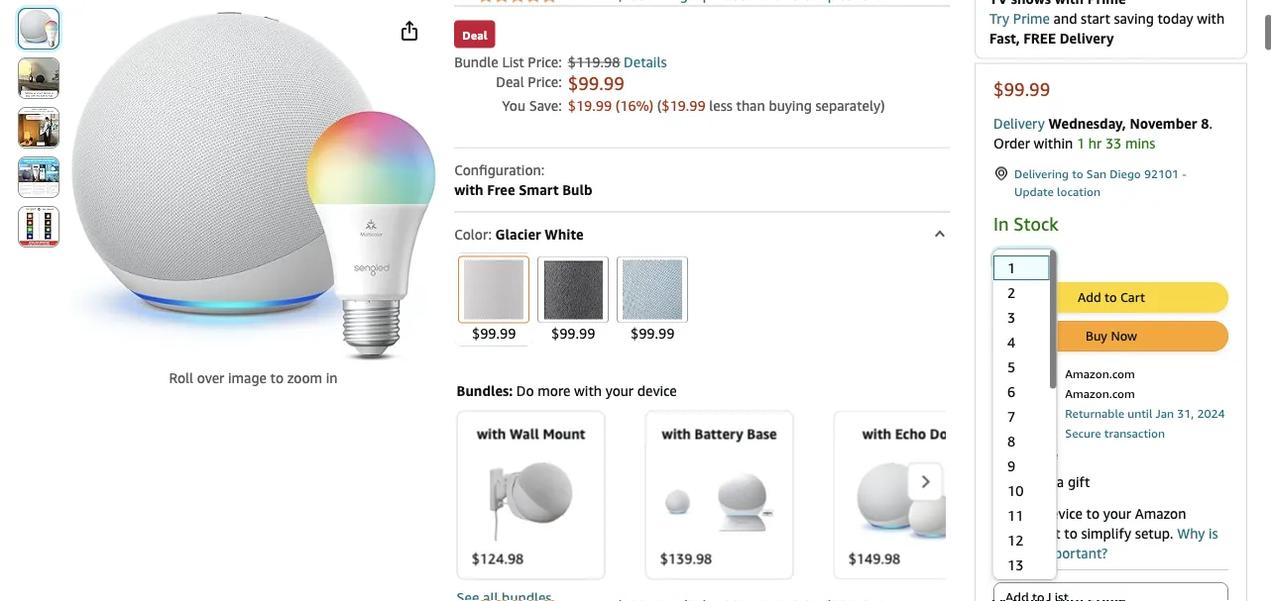 Task type: locate. For each thing, give the bounding box(es) containing it.
0 vertical spatial deal
[[462, 28, 487, 42]]

with right more on the bottom of the page
[[574, 383, 602, 399]]

is for this
[[1044, 474, 1053, 491]]

bundle list price: $119.98 details deal price: $99.99
[[454, 54, 667, 94]]

1 vertical spatial deal
[[496, 73, 524, 90]]

0 vertical spatial device
[[637, 383, 677, 399]]

qty: 1
[[1001, 253, 1035, 266]]

your inside link device to your amazon account   to simplify setup.
[[1103, 506, 1131, 522]]

simplify
[[1081, 526, 1131, 542]]

1 left hr
[[1077, 135, 1085, 151]]

1 vertical spatial your
[[1103, 506, 1131, 522]]

price: up save:
[[528, 73, 562, 90]]

10 link
[[993, 479, 1050, 503]]

13
[[1007, 557, 1024, 574]]

product support included
[[1065, 446, 1202, 460]]

delivering
[[1014, 167, 1069, 181]]

is inside why is this important?
[[1209, 526, 1218, 542]]

31,
[[1177, 407, 1194, 421]]

$99.99 inside bundle list price: $119.98 details deal price: $99.99
[[568, 73, 625, 94]]

None checkbox
[[996, 507, 1009, 520]]

with inside configuration: with free smart bulb
[[454, 182, 483, 198]]

saving
[[1114, 10, 1154, 26]]

product image image up $124.98
[[489, 462, 573, 542]]

0 horizontal spatial delivery
[[993, 115, 1045, 131]]

product image image up $149.98 at the right of page
[[856, 462, 959, 542]]

1 horizontal spatial device
[[1043, 506, 1083, 522]]

device down a
[[1043, 506, 1083, 522]]

3
[[1007, 310, 1015, 326]]

within
[[1034, 135, 1073, 151]]

1 for 1 2 3 4 5 6 7 8 9 10 11 12 13 14
[[1007, 260, 1015, 276]]

is
[[1044, 474, 1053, 491], [1209, 526, 1218, 542]]

list
[[502, 54, 524, 70]]

product image image up $139.98 at the bottom right of the page
[[665, 472, 774, 532]]

11
[[1007, 508, 1024, 524]]

is right why
[[1209, 526, 1218, 542]]

33
[[1105, 135, 1122, 151]]

1 up 2
[[1007, 260, 1015, 276]]

$99.99 down twilight blue image
[[631, 325, 675, 342]]

0 vertical spatial delivery
[[1060, 30, 1114, 46]]

1 vertical spatial 8
[[1007, 434, 1015, 450]]

bulb
[[562, 182, 593, 198]]

8
[[1201, 115, 1209, 131], [1007, 434, 1015, 450]]

this
[[1014, 474, 1040, 491]]

secure transaction
[[1065, 427, 1165, 440]]

( $19.99
[[657, 97, 706, 114]]

smart
[[519, 182, 559, 198]]

2 price: from the top
[[528, 73, 562, 90]]

1 inside 1 2 3 4 5 6 7 8 9 10 11 12 13 14
[[1007, 260, 1015, 276]]

included
[[1156, 446, 1202, 460]]

7 link
[[993, 404, 1050, 429]]

0 horizontal spatial device
[[637, 383, 677, 399]]

amazon.com down buy
[[1065, 367, 1135, 381]]

1 horizontal spatial delivery
[[1060, 30, 1114, 46]]

with
[[1197, 10, 1225, 26], [454, 182, 483, 198], [574, 383, 602, 399], [477, 426, 506, 443], [662, 426, 691, 443], [862, 426, 891, 443]]

1 $19.99 from the left
[[568, 97, 612, 114]]

now
[[1111, 328, 1137, 344]]

bundles:
[[457, 383, 513, 399]]

delivery
[[1060, 30, 1114, 46], [993, 115, 1045, 131]]

8 right 'november'
[[1201, 115, 1209, 131]]

fast,
[[989, 30, 1020, 46]]

wall
[[510, 426, 539, 443]]

with left echo
[[862, 426, 891, 443]]

with left battery
[[662, 426, 691, 443]]

and
[[1053, 10, 1077, 26]]

1 vertical spatial device
[[1043, 506, 1083, 522]]

0 horizontal spatial is
[[1044, 474, 1053, 491]]

deal up bundle
[[462, 28, 487, 42]]

0 vertical spatial is
[[1044, 474, 1053, 491]]

This is a gift checkbox
[[996, 476, 1009, 489]]

3 link
[[993, 305, 1050, 330]]

account
[[1011, 526, 1061, 542]]

over
[[197, 370, 224, 387]]

this is a gift
[[1014, 474, 1090, 491]]

$19.99 down bundle list price: $119.98 details deal price: $99.99
[[568, 97, 612, 114]]

$99.99 submit right charcoal image
[[613, 253, 692, 347]]

roll
[[169, 370, 193, 387]]

$99.99 down charcoal image
[[551, 325, 595, 342]]

$99.99 submit down "white"
[[534, 253, 613, 347]]

charcoal image
[[544, 260, 603, 320]]

with right today
[[1197, 10, 1225, 26]]

3 $99.99 submit from the left
[[613, 253, 692, 347]]

1 horizontal spatial your
[[1103, 506, 1131, 522]]

secure transaction button
[[1065, 425, 1165, 441]]

prime
[[1013, 10, 1050, 26]]

free
[[487, 182, 515, 198]]

to inside delivering to san diego 92101 - update location
[[1072, 167, 1083, 181]]

$99.99 down $119.98
[[568, 73, 625, 94]]

returnable
[[1065, 407, 1124, 421]]

mount
[[543, 426, 585, 443]]

2 link
[[993, 280, 1050, 305]]

your up simplify
[[1103, 506, 1131, 522]]

0 vertical spatial price:
[[528, 54, 562, 70]]

1 horizontal spatial is
[[1209, 526, 1218, 542]]

deal down 'list'
[[496, 73, 524, 90]]

2 $99.99 submit from the left
[[534, 253, 613, 347]]

price: right 'list'
[[528, 54, 562, 70]]

white
[[545, 226, 583, 243]]

1 vertical spatial is
[[1209, 526, 1218, 542]]

amazon.com up returnable
[[1065, 387, 1135, 401]]

None submit
[[19, 9, 58, 49], [19, 58, 58, 98], [19, 108, 58, 148], [19, 158, 58, 197], [19, 207, 58, 247], [19, 9, 58, 49], [19, 58, 58, 98], [19, 108, 58, 148], [19, 158, 58, 197], [19, 207, 58, 247]]

less
[[709, 97, 733, 114]]

separately
[[815, 97, 881, 114]]

1 horizontal spatial product image image
[[665, 472, 774, 532]]

a
[[1057, 474, 1064, 491]]

5
[[1007, 359, 1015, 376]]

1 vertical spatial price:
[[528, 73, 562, 90]]

try prime and start saving today with fast, free delivery
[[989, 10, 1225, 46]]

1 vertical spatial amazon.com
[[1065, 387, 1135, 401]]

$99.99 submit for glacier white 'image' at left
[[454, 253, 534, 347]]

1 hr 33 mins
[[1077, 135, 1155, 151]]

amazon.com
[[1065, 367, 1135, 381], [1065, 387, 1135, 401]]

9
[[1007, 458, 1015, 475]]

to up location
[[1072, 167, 1083, 181]]

0 horizontal spatial $19.99
[[568, 97, 612, 114]]

8 link
[[993, 429, 1050, 454]]

1 horizontal spatial 8
[[1201, 115, 1209, 131]]

8 down 7
[[1007, 434, 1015, 450]]

with inside try prime and start saving today with fast, free delivery
[[1197, 10, 1225, 26]]

12 link
[[993, 528, 1050, 553]]

None radio
[[993, 583, 1228, 602]]

4 link
[[993, 330, 1050, 355]]

product image image for $139.98
[[665, 472, 774, 532]]

0 vertical spatial your
[[605, 383, 634, 399]]

10
[[1007, 483, 1024, 499]]

link device to your amazon account   to simplify setup.
[[1011, 506, 1186, 542]]

product image image for $124.98
[[489, 462, 573, 542]]

1 $99.99 submit from the left
[[454, 253, 534, 347]]

gift
[[1068, 474, 1090, 491]]

list box
[[992, 256, 1050, 602]]

2 horizontal spatial product image image
[[856, 462, 959, 542]]

$99.99 submit
[[454, 253, 534, 347], [534, 253, 613, 347], [613, 253, 692, 347]]

delivery down start
[[1060, 30, 1114, 46]]

1 horizontal spatial $19.99
[[662, 97, 706, 114]]

order
[[993, 135, 1030, 151]]

delivery up order
[[993, 115, 1045, 131]]

11 link
[[993, 503, 1050, 528]]

delivery wednesday, november 8
[[993, 115, 1209, 131]]

you save:
[[502, 97, 562, 114]]

1 left the 'dropdown' icon
[[1028, 253, 1035, 266]]

$19.99 left less
[[662, 97, 706, 114]]

1 horizontal spatial deal
[[496, 73, 524, 90]]

wednesday,
[[1049, 115, 1126, 131]]

dropdown image
[[1040, 256, 1050, 264]]

to right 'add'
[[1105, 290, 1117, 305]]

0 horizontal spatial 8
[[1007, 434, 1015, 450]]

2 amazon.com from the top
[[1065, 387, 1135, 401]]

more
[[538, 383, 571, 399]]

(
[[657, 97, 662, 114]]

0 vertical spatial amazon.com
[[1065, 367, 1135, 381]]

deal inside bundle list price: $119.98 details deal price: $99.99
[[496, 73, 524, 90]]

2 $19.99 from the left
[[662, 97, 706, 114]]

is left a
[[1044, 474, 1053, 491]]

san
[[1087, 167, 1107, 181]]

bundles: do more with your device
[[457, 383, 677, 399]]

with left "wall"
[[477, 426, 506, 443]]

with battery base
[[662, 426, 777, 443]]

why
[[1177, 526, 1205, 542]]

$99.99 submit down color:
[[454, 253, 534, 347]]

2 horizontal spatial 1
[[1077, 135, 1085, 151]]

product support included button
[[1065, 444, 1202, 461]]

list
[[457, 411, 982, 580]]

in
[[993, 213, 1009, 235]]

your right more on the bottom of the page
[[605, 383, 634, 399]]

with left free at left
[[454, 182, 483, 198]]

device inside link device to your amazon account   to simplify setup.
[[1043, 506, 1083, 522]]

0 horizontal spatial 1
[[1007, 260, 1015, 276]]

list box containing 1
[[992, 256, 1050, 602]]

0 horizontal spatial product image image
[[489, 462, 573, 542]]

$99.99 down glacier white 'image' at left
[[472, 325, 516, 342]]

device up with battery base on the right of page
[[637, 383, 677, 399]]

product image image
[[489, 462, 573, 542], [856, 462, 959, 542], [665, 472, 774, 532]]

0 horizontal spatial deal
[[462, 28, 487, 42]]

1 vertical spatial delivery
[[993, 115, 1045, 131]]



Task type: describe. For each thing, give the bounding box(es) containing it.
update
[[1014, 185, 1054, 199]]

5 link
[[993, 355, 1050, 380]]

to up important?
[[1064, 526, 1078, 542]]

$99.99 submit for charcoal image
[[534, 253, 613, 347]]

important?
[[1038, 546, 1108, 562]]

qty:
[[1001, 253, 1022, 266]]

buy
[[1086, 328, 1107, 344]]

2024
[[1197, 407, 1225, 421]]

. order within
[[993, 115, 1212, 151]]

1 2 3 4 5 6 7 8 9 10 11 12 13 14
[[1007, 260, 1024, 599]]

echo
[[895, 426, 926, 443]]

returnable until jan 31, 2024 button
[[1065, 405, 1225, 421]]

this
[[1011, 546, 1034, 562]]

you
[[502, 97, 525, 114]]

configuration:
[[454, 162, 545, 178]]

try prime link
[[989, 10, 1050, 26]]

stock
[[1014, 213, 1059, 235]]

less than buying separately )
[[709, 97, 885, 114]]

with echo dot
[[862, 426, 953, 443]]

november
[[1130, 115, 1197, 131]]

1 horizontal spatial 1
[[1028, 253, 1035, 266]]

1 link
[[993, 256, 1050, 280]]

details button
[[624, 54, 667, 70]]

14
[[1007, 582, 1024, 599]]

Add to Cart submit
[[994, 283, 1227, 312]]

$19.99 (16%)
[[568, 97, 654, 114]]

delivery inside try prime and start saving today with fast, free delivery
[[1060, 30, 1114, 46]]

setup.
[[1135, 526, 1173, 542]]

color: glacier white
[[454, 226, 583, 243]]

than
[[736, 97, 765, 114]]

13 link
[[993, 553, 1050, 578]]

glacier white image
[[464, 260, 524, 320]]

$124.98
[[472, 551, 524, 567]]

configuration: with free smart bulb
[[454, 162, 593, 198]]

buy now
[[1086, 328, 1137, 344]]

list containing with wall mount
[[457, 411, 982, 580]]

$99.99 submit for twilight blue image
[[613, 253, 692, 347]]

details
[[624, 54, 667, 70]]

is for why
[[1209, 526, 1218, 542]]

support
[[1111, 446, 1153, 460]]

delivery link
[[993, 115, 1045, 131]]

product image image for $149.98
[[856, 462, 959, 542]]

$99.99 for the $99.99 submit for glacier white 'image' at left
[[472, 325, 516, 342]]

cart
[[1120, 290, 1145, 305]]

$99.99 up delivery "link"
[[993, 79, 1050, 100]]

$139.98
[[660, 551, 712, 567]]

$99.99 for charcoal image's the $99.99 submit
[[551, 325, 595, 342]]

image
[[228, 370, 267, 387]]

base
[[747, 426, 777, 443]]

14 link
[[993, 578, 1050, 602]]

returnable until jan 31, 2024
[[1065, 407, 1225, 421]]

6
[[1007, 384, 1015, 400]]

2
[[1007, 285, 1015, 301]]

1 amazon.com from the top
[[1065, 367, 1135, 381]]

1 option
[[992, 256, 1050, 280]]

$119.98
[[568, 54, 620, 70]]

buying
[[769, 97, 812, 114]]

to up simplify
[[1086, 506, 1100, 522]]

$99.99 for twilight blue image's the $99.99 submit
[[631, 325, 675, 342]]

start
[[1081, 10, 1110, 26]]

roll over image to zoom in
[[169, 370, 338, 387]]

add to cart
[[1078, 290, 1145, 305]]

with wall mount
[[477, 426, 585, 443]]

battery
[[695, 426, 743, 443]]

try
[[989, 10, 1009, 26]]

6 link
[[993, 380, 1050, 404]]

mins
[[1125, 135, 1155, 151]]

twilight blue image
[[623, 260, 682, 320]]

add
[[1078, 290, 1101, 305]]

to left zoom
[[270, 370, 284, 387]]

-
[[1182, 167, 1187, 181]]

1 for 1 hr 33 mins
[[1077, 135, 1085, 151]]

0 vertical spatial 8
[[1201, 115, 1209, 131]]

echo (4th gen)| glacier white with free sengled smart color bulb image
[[71, 11, 436, 362]]

$149.98
[[848, 551, 901, 567]]

hr
[[1088, 135, 1102, 151]]

delivering to san diego 92101 - update location
[[1014, 167, 1187, 199]]

product
[[1065, 446, 1108, 460]]

transaction
[[1104, 427, 1165, 440]]

selected color is glacier white. tap to collapse. element
[[454, 213, 950, 253]]

dot
[[930, 426, 953, 443]]

0 horizontal spatial your
[[605, 383, 634, 399]]

Buy Now submit
[[994, 322, 1227, 351]]

until
[[1128, 407, 1152, 421]]

1 price: from the top
[[528, 54, 562, 70]]

8 inside 1 2 3 4 5 6 7 8 9 10 11 12 13 14
[[1007, 434, 1015, 450]]

bundle
[[454, 54, 498, 70]]

12
[[1007, 533, 1024, 549]]

save:
[[529, 97, 562, 114]]

9 link
[[993, 454, 1050, 479]]

why is this important? link
[[1011, 526, 1218, 562]]

link
[[1013, 506, 1039, 522]]

glacier
[[495, 226, 541, 243]]

4
[[1007, 334, 1015, 351]]

why is this important?
[[1011, 526, 1218, 562]]

today
[[1158, 10, 1193, 26]]

next image
[[920, 475, 931, 490]]



Task type: vqa. For each thing, say whether or not it's contained in the screenshot.
4.7 inside button
no



